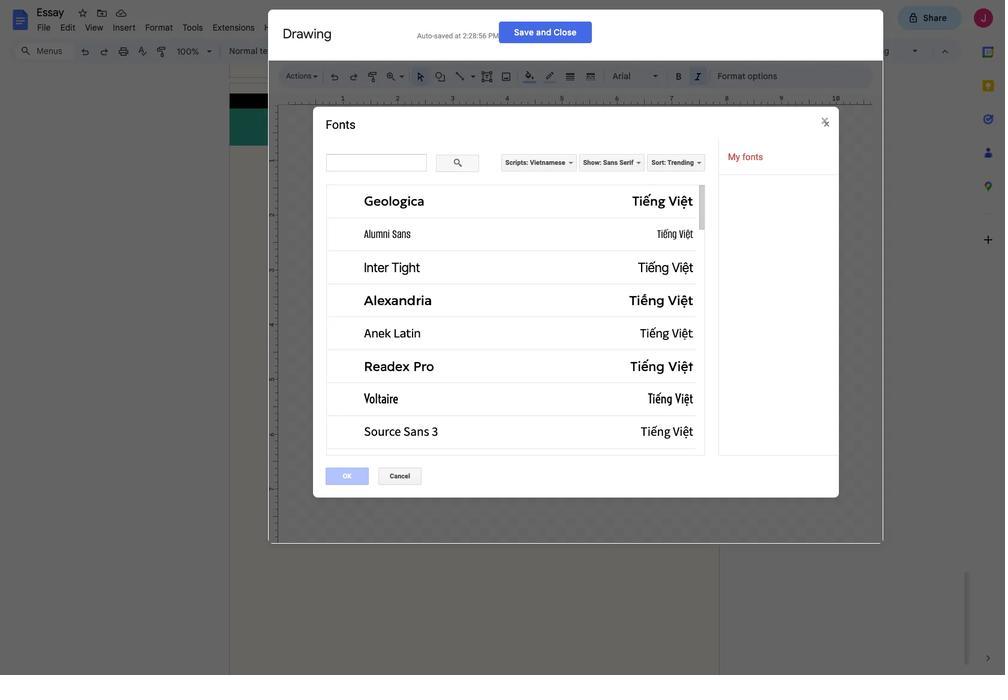 Task type: vqa. For each thing, say whether or not it's contained in the screenshot.
Uler
no



Task type: describe. For each thing, give the bounding box(es) containing it.
auto-
[[417, 31, 434, 40]]

tab list inside menu bar banner
[[971, 35, 1005, 642]]

menu bar inside menu bar banner
[[32, 16, 287, 35]]

Menus field
[[15, 43, 75, 59]]

main toolbar
[[74, 0, 812, 341]]

share. private to only me. image
[[908, 12, 918, 23]]

at
[[455, 31, 461, 40]]

2:28:56
[[463, 31, 486, 40]]

menu bar banner
[[0, 0, 1005, 675]]

pm
[[488, 31, 499, 40]]

drawing
[[283, 25, 332, 42]]

Star checkbox
[[74, 5, 91, 22]]



Task type: locate. For each thing, give the bounding box(es) containing it.
and
[[536, 27, 552, 37]]

drawing heading
[[283, 25, 403, 42]]

auto-saved at 2:28:56 pm
[[417, 31, 499, 40]]

save and close button
[[499, 21, 592, 43]]

save and close
[[514, 27, 577, 37]]

save
[[514, 27, 534, 37]]

drawing dialog
[[268, 9, 883, 544]]

menu bar
[[32, 16, 287, 35]]

saved
[[434, 31, 453, 40]]

drawing application
[[0, 0, 1005, 675]]

close
[[554, 27, 577, 37]]

tab list
[[971, 35, 1005, 642]]

Rename text field
[[32, 5, 71, 19]]



